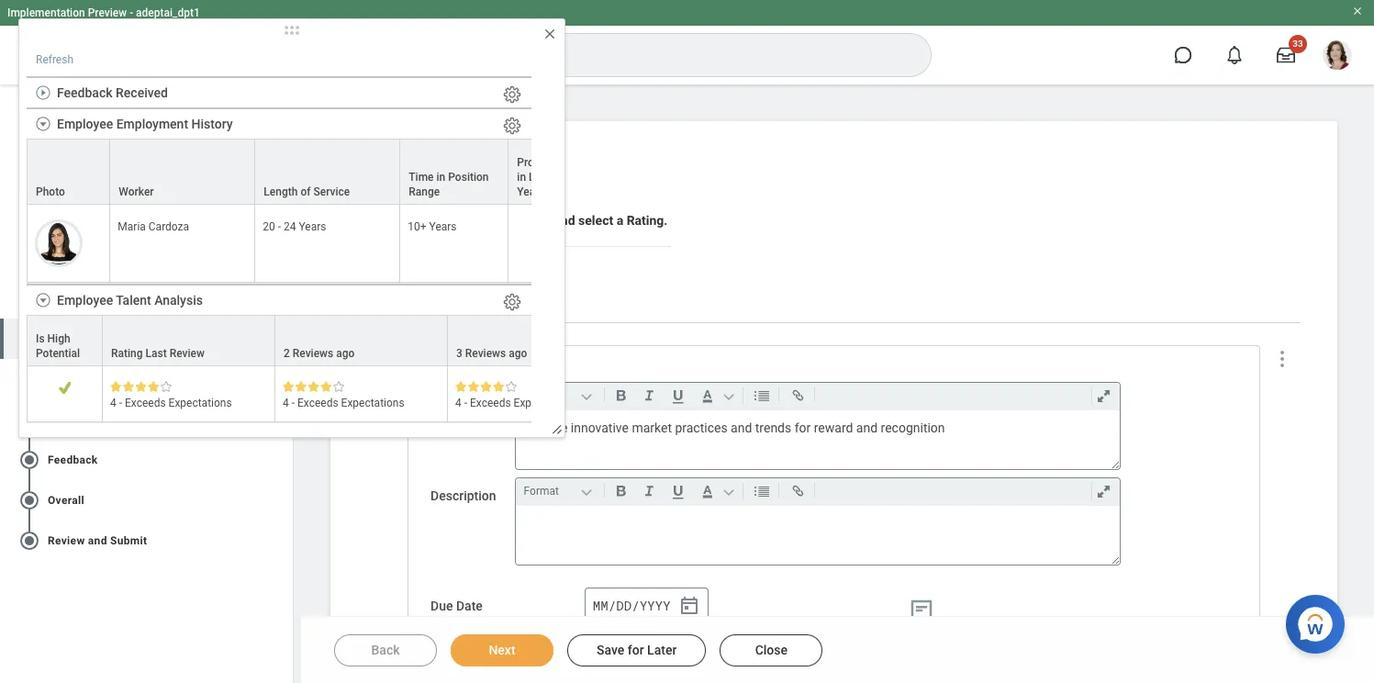Task type: vqa. For each thing, say whether or not it's contained in the screenshot.
search ICON
no



Task type: describe. For each thing, give the bounding box(es) containing it.
in for promoted
[[517, 171, 526, 184]]

resize modal image
[[551, 424, 565, 437]]

and inside "link"
[[88, 535, 107, 548]]

analysis
[[154, 293, 203, 308]]

review inside popup button
[[170, 347, 205, 360]]

development
[[48, 414, 116, 426]]

high
[[47, 333, 70, 345]]

10+ years element
[[408, 217, 457, 233]]

italic image
[[637, 385, 662, 407]]

market
[[632, 421, 672, 436]]

- up the items
[[119, 397, 122, 410]]

innovative
[[571, 421, 629, 436]]

manager inside complete manager evaluation
[[103, 115, 176, 137]]

preview
[[88, 6, 127, 19]]

development items
[[48, 414, 149, 426]]

error image
[[275, 328, 293, 350]]

select
[[579, 213, 614, 228]]

dd
[[616, 597, 632, 614]]

row containing maria cardoza
[[27, 205, 661, 283]]

due date group
[[585, 588, 709, 625]]

trends
[[756, 421, 792, 436]]

items
[[119, 414, 149, 426]]

format group for description
[[520, 479, 1124, 506]]

due date
[[431, 599, 483, 614]]

24
[[284, 220, 296, 233]]

the status
[[412, 213, 471, 228]]

is high potential column header
[[27, 315, 103, 367]]

format button for description
[[520, 481, 600, 502]]

link image for description
[[786, 481, 810, 503]]

3 expectations from the left
[[514, 397, 577, 410]]

format for description
[[524, 485, 559, 498]]

business intelligence image
[[31, 280, 50, 299]]

for inside button
[[628, 643, 644, 657]]

description
[[431, 489, 496, 504]]

3 reviews ago button
[[448, 316, 620, 366]]

actions
[[27, 221, 60, 231]]

- down 3 reviews ago
[[464, 397, 467, 410]]

length
[[264, 186, 298, 198]]

error image for development items
[[275, 409, 293, 431]]

employee employment history
[[57, 117, 233, 131]]

cardoza inside "row"
[[149, 220, 189, 233]]

manager inside manager evaluation: mid year: maria cardoza
[[18, 171, 77, 189]]

radio custom image for review and submit
[[18, 530, 40, 552]]

complete manager evaluation
[[18, 115, 176, 161]]

worker button
[[110, 140, 255, 204]]

close button
[[720, 635, 823, 667]]

maria inside "row"
[[118, 220, 146, 233]]

promoted in last 3 years
[[517, 156, 566, 198]]

years inside promoted in last 3 years
[[517, 186, 545, 198]]

reviews for 3
[[465, 347, 506, 360]]

bulleted list image for goal
[[750, 385, 775, 407]]

related actions vertical image
[[1272, 348, 1294, 370]]

list containing goals
[[0, 312, 293, 569]]

2 4 - exceeds expectations element from the left
[[283, 393, 405, 410]]

3 4 - exceeds expectations element from the left
[[455, 393, 577, 410]]

talent
[[116, 293, 151, 308]]

20 - 24 years
[[263, 220, 326, 233]]

close
[[755, 643, 788, 657]]

profile logan mcneil image
[[1323, 40, 1353, 74]]

implementation preview -   adeptai_dpt1 banner
[[0, 0, 1375, 84]]

and left 'trends'
[[731, 421, 752, 436]]

3 reviews ago
[[456, 347, 527, 360]]

is high potential button
[[28, 316, 102, 366]]

1 exceeds from the left
[[125, 397, 166, 410]]

ago for 2 reviews ago
[[336, 347, 355, 360]]

print image
[[75, 280, 94, 299]]

rating
[[111, 347, 143, 360]]

feedback received
[[57, 85, 168, 100]]

reward
[[814, 421, 853, 436]]

0 horizontal spatial years
[[299, 220, 326, 233]]

reviews for 2
[[293, 347, 334, 360]]

0 vertical spatial goal
[[525, 213, 551, 228]]

submit
[[110, 535, 147, 548]]

1 4 - exceeds expectations element from the left
[[110, 393, 232, 410]]

underline image
[[665, 385, 691, 407]]

Search Workday  search field
[[495, 35, 893, 75]]

save
[[597, 643, 625, 657]]

bold image for goal
[[608, 385, 633, 407]]

rating.
[[627, 213, 668, 228]]

length of service
[[264, 186, 350, 198]]

- right 01/01/2023
[[100, 245, 106, 263]]

feedback link
[[0, 440, 293, 481]]

collapse image
[[36, 293, 51, 309]]

italic image
[[637, 481, 662, 503]]

maria cardoza
[[118, 220, 189, 233]]

calendar image
[[678, 595, 700, 617]]

position
[[448, 171, 489, 184]]

row containing 4 - exceeds expectations
[[27, 367, 849, 423]]

rating last review column header
[[103, 315, 275, 367]]

mid
[[156, 171, 181, 189]]

maximize image
[[1091, 481, 1116, 503]]

action bar region
[[301, 616, 1375, 683]]

evaluation:
[[80, 171, 153, 189]]

overall link
[[0, 481, 293, 521]]

implementation
[[7, 6, 85, 19]]

complete
[[18, 115, 98, 137]]

photo button
[[28, 140, 110, 204]]

due
[[431, 599, 453, 614]]

2
[[284, 347, 290, 360]]

yyyy
[[640, 597, 671, 614]]

mm / dd / yyyy
[[593, 597, 671, 614]]

maria cardoza element
[[118, 217, 189, 233]]

employee talent analysis
[[57, 293, 203, 308]]

underline image
[[665, 481, 691, 503]]

maria inside manager evaluation: mid year: maria cardoza
[[18, 191, 56, 208]]

received
[[116, 85, 168, 100]]

Description text field
[[516, 506, 1120, 565]]

rating last review button
[[103, 316, 275, 366]]

10+ years
[[408, 220, 457, 233]]

is high potential
[[36, 333, 80, 360]]

competencies link
[[0, 359, 293, 400]]

mm
[[593, 597, 609, 614]]

goals inside "link"
[[48, 333, 77, 346]]

goals link
[[0, 319, 293, 359]]

overall
[[48, 494, 84, 507]]

employee for employee talent analysis
[[57, 293, 113, 308]]

radio custom image for goals
[[18, 328, 40, 350]]

1 4 from the left
[[110, 397, 116, 410]]

promoted
[[517, 156, 566, 169]]



Task type: locate. For each thing, give the bounding box(es) containing it.
1 vertical spatial link image
[[786, 481, 810, 503]]

1 format from the top
[[524, 390, 559, 403]]

error image for feedback
[[275, 449, 293, 471]]

2 format group from the top
[[520, 479, 1124, 506]]

potential
[[36, 347, 80, 360]]

4 down the 2
[[283, 397, 289, 410]]

time in position range button
[[401, 140, 508, 204]]

radio custom image for development items
[[18, 409, 40, 431]]

3 error image from the top
[[275, 449, 293, 471]]

0 vertical spatial configure image
[[502, 85, 523, 105]]

dialog containing feedback received
[[18, 18, 849, 438]]

0 vertical spatial for
[[474, 213, 490, 228]]

4 error image from the top
[[275, 490, 293, 512]]

range
[[409, 186, 440, 198]]

20
[[263, 220, 275, 233]]

error image
[[275, 369, 293, 391], [275, 409, 293, 431], [275, 449, 293, 471], [275, 490, 293, 512], [275, 530, 293, 552]]

0 vertical spatial format group
[[520, 383, 1124, 411]]

1 horizontal spatial in
[[517, 171, 526, 184]]

- right preview
[[130, 6, 133, 19]]

0 horizontal spatial in
[[437, 171, 446, 184]]

1 horizontal spatial ago
[[509, 347, 527, 360]]

move modal image
[[274, 19, 310, 41]]

goal down 3 reviews ago
[[431, 393, 457, 408]]

2 format button from the top
[[520, 481, 600, 502]]

1 expectations from the left
[[169, 397, 232, 410]]

history
[[191, 117, 233, 131]]

reviews inside column header
[[293, 347, 334, 360]]

goals up range
[[367, 162, 414, 184]]

1 horizontal spatial /
[[632, 597, 640, 614]]

1 vertical spatial bulleted list image
[[750, 481, 775, 503]]

0 horizontal spatial manager
[[18, 171, 77, 189]]

of
[[301, 186, 311, 198]]

/
[[609, 597, 616, 614], [632, 597, 640, 614]]

1 horizontal spatial 3
[[553, 171, 559, 184]]

bulleted list image
[[750, 385, 775, 407], [750, 481, 775, 503]]

1 link image from the top
[[786, 385, 810, 407]]

1 horizontal spatial 4 - exceeds expectations element
[[283, 393, 405, 410]]

cardoza inside manager evaluation: mid year: maria cardoza
[[60, 191, 114, 208]]

0 horizontal spatial 4 - exceeds expectations
[[110, 397, 232, 410]]

4 - exceeds expectations element up the items
[[110, 393, 232, 410]]

ago right the 2
[[336, 347, 355, 360]]

0 horizontal spatial review
[[48, 535, 85, 548]]

3 radio custom image from the top
[[18, 409, 40, 431]]

2 reviews from the left
[[465, 347, 506, 360]]

- right 20
[[278, 220, 281, 233]]

radio custom image down potential
[[18, 369, 40, 391]]

0 vertical spatial manager
[[103, 115, 176, 137]]

0 vertical spatial format button
[[520, 386, 600, 406]]

for right save
[[628, 643, 644, 657]]

4 - exceeds expectations up analyze
[[455, 397, 577, 410]]

1 / from the left
[[609, 597, 616, 614]]

33
[[1293, 39, 1304, 49]]

07/31/2023
[[110, 245, 188, 263]]

0 vertical spatial cardoza
[[60, 191, 114, 208]]

development items link
[[0, 400, 293, 440]]

0 horizontal spatial last
[[146, 347, 167, 360]]

feedback inside dialog
[[57, 85, 113, 100]]

0 vertical spatial maria
[[18, 191, 56, 208]]

error image inside competencies link
[[275, 369, 293, 391]]

4 - exceeds expectations element down 2 reviews ago
[[283, 393, 405, 410]]

maria up 07/31/2023
[[118, 220, 146, 233]]

2 exceeds from the left
[[298, 397, 338, 410]]

for left each
[[474, 213, 490, 228]]

format for goal
[[524, 390, 559, 403]]

33 button
[[1266, 35, 1308, 75]]

1 radio custom image from the top
[[18, 449, 40, 471]]

2 horizontal spatial exceeds
[[470, 397, 511, 410]]

later
[[647, 643, 677, 657]]

2 vertical spatial for
[[628, 643, 644, 657]]

employee right collapse image
[[57, 293, 113, 308]]

years inside "element"
[[429, 220, 457, 233]]

bulleted list image for description
[[750, 481, 775, 503]]

row down 3 reviews ago
[[27, 367, 849, 423]]

service
[[314, 186, 350, 198]]

photo
[[36, 186, 65, 198]]

radio custom image inside overall link
[[18, 490, 40, 512]]

years right 24
[[299, 220, 326, 233]]

radio custom image for competencies
[[18, 369, 40, 391]]

inbox large image
[[1277, 46, 1296, 64]]

2 horizontal spatial 4
[[455, 397, 462, 410]]

configure image for feedback received
[[502, 85, 523, 105]]

0 vertical spatial last
[[529, 171, 550, 184]]

2 ago from the left
[[509, 347, 527, 360]]

manager
[[103, 115, 176, 137], [18, 171, 77, 189]]

goals up potential
[[48, 333, 77, 346]]

4 row from the top
[[27, 367, 849, 423]]

2 error image from the top
[[275, 409, 293, 431]]

1 horizontal spatial goal
[[525, 213, 551, 228]]

format group up reward
[[520, 383, 1124, 411]]

3 4 from the left
[[455, 397, 462, 410]]

radio custom image
[[18, 449, 40, 471], [18, 530, 40, 552]]

cardoza up 07/31/2023
[[149, 220, 189, 233]]

in for time
[[437, 171, 446, 184]]

4 - exceeds expectations up the items
[[110, 397, 232, 410]]

1 horizontal spatial manager
[[103, 115, 176, 137]]

radio custom image left development
[[18, 409, 40, 431]]

analyze
[[523, 421, 568, 436]]

2 radio custom image from the top
[[18, 530, 40, 552]]

0 vertical spatial format
[[524, 390, 559, 403]]

01/01/2023 - 07/31/2023
[[18, 245, 188, 263]]

5 error image from the top
[[275, 530, 293, 552]]

error image inside overall link
[[275, 490, 293, 512]]

expectations down rating last review column header
[[169, 397, 232, 410]]

review and submit link
[[0, 521, 293, 561]]

1 vertical spatial manager
[[18, 171, 77, 189]]

2 link image from the top
[[786, 481, 810, 503]]

recognition
[[881, 421, 945, 436]]

ago for 3 reviews ago
[[509, 347, 527, 360]]

1 format group from the top
[[520, 383, 1124, 411]]

2 row from the top
[[27, 205, 661, 283]]

2 reviews ago column header
[[275, 315, 448, 367]]

radio custom image left high
[[18, 328, 40, 350]]

1 employee from the top
[[57, 117, 113, 131]]

1 vertical spatial review
[[48, 535, 85, 548]]

0 horizontal spatial ago
[[336, 347, 355, 360]]

link image up description text field
[[786, 481, 810, 503]]

last inside the rating last review popup button
[[146, 347, 167, 360]]

1 vertical spatial feedback
[[48, 454, 98, 467]]

2 bulleted list image from the top
[[750, 481, 775, 503]]

1 horizontal spatial expectations
[[341, 397, 405, 410]]

ago
[[336, 347, 355, 360], [509, 347, 527, 360]]

time
[[409, 171, 434, 184]]

2 reviews ago button
[[275, 316, 447, 366]]

1 ago from the left
[[336, 347, 355, 360]]

years right 10+
[[429, 220, 457, 233]]

0 vertical spatial link image
[[786, 385, 810, 407]]

row down configure icon
[[27, 315, 849, 367]]

format button down resize modal image
[[520, 481, 600, 502]]

0 vertical spatial feedback
[[57, 85, 113, 100]]

employee up evaluation
[[57, 117, 113, 131]]

bold image for description
[[608, 481, 633, 503]]

1 horizontal spatial goals
[[367, 162, 414, 184]]

0 horizontal spatial /
[[609, 597, 616, 614]]

adeptai_dpt1
[[136, 6, 200, 19]]

update
[[367, 213, 408, 228]]

0 vertical spatial bold image
[[608, 385, 633, 407]]

notifications large image
[[1226, 46, 1244, 64]]

configure image
[[502, 85, 523, 105], [502, 116, 523, 136]]

1 vertical spatial maria
[[118, 220, 146, 233]]

1 vertical spatial cardoza
[[149, 220, 189, 233]]

/ right dd
[[632, 597, 640, 614]]

0 horizontal spatial exceeds
[[125, 397, 166, 410]]

1 bulleted list image from the top
[[750, 385, 775, 407]]

1 configure image from the top
[[502, 85, 523, 105]]

4 up development items
[[110, 397, 116, 410]]

2 format from the top
[[524, 485, 559, 498]]

maria
[[18, 191, 56, 208], [118, 220, 146, 233]]

in down promoted
[[517, 171, 526, 184]]

1 vertical spatial format button
[[520, 481, 600, 502]]

link image up 'trends'
[[786, 385, 810, 407]]

0 vertical spatial employee
[[57, 117, 113, 131]]

2 horizontal spatial years
[[517, 186, 545, 198]]

actions button
[[18, 218, 69, 234]]

next
[[489, 643, 516, 657]]

exceeds down 2 reviews ago
[[298, 397, 338, 410]]

0 horizontal spatial reviews
[[293, 347, 334, 360]]

2 expectations from the left
[[341, 397, 405, 410]]

employee's photo (maria cardoza) image
[[35, 220, 83, 267]]

2 horizontal spatial expectations
[[514, 397, 577, 410]]

radio custom image inside development items link
[[18, 409, 40, 431]]

employment
[[116, 117, 188, 131]]

format button up resize modal image
[[520, 386, 600, 406]]

and left select
[[554, 213, 575, 228]]

length of service button
[[256, 140, 400, 204]]

error image inside feedback link
[[275, 449, 293, 471]]

0 vertical spatial 3
[[553, 171, 559, 184]]

expectations down 2 reviews ago column header
[[341, 397, 405, 410]]

years up update the status for each goal and select a rating. in the top of the page
[[517, 186, 545, 198]]

manager down received
[[103, 115, 176, 137]]

review inside "link"
[[48, 535, 85, 548]]

worker
[[119, 186, 154, 198]]

exceeds up the items
[[125, 397, 166, 410]]

Goal text field
[[516, 411, 1120, 470]]

row up update
[[27, 139, 661, 205]]

radio custom image
[[18, 328, 40, 350], [18, 369, 40, 391], [18, 409, 40, 431], [18, 490, 40, 512]]

each
[[494, 213, 521, 228]]

in right time
[[437, 171, 446, 184]]

promoted in last 3 years button
[[509, 140, 584, 204]]

format group
[[520, 383, 1124, 411], [520, 479, 1124, 506]]

0 horizontal spatial maria
[[18, 191, 56, 208]]

1 horizontal spatial years
[[429, 220, 457, 233]]

2 horizontal spatial 4 - exceeds expectations
[[455, 397, 577, 410]]

0 horizontal spatial for
[[474, 213, 490, 228]]

last down promoted
[[529, 171, 550, 184]]

4
[[110, 397, 116, 410], [283, 397, 289, 410], [455, 397, 462, 410]]

0 horizontal spatial cardoza
[[60, 191, 114, 208]]

1 row from the top
[[27, 139, 661, 205]]

radio custom image inside competencies link
[[18, 369, 40, 391]]

1 radio custom image from the top
[[18, 328, 40, 350]]

2 radio custom image from the top
[[18, 369, 40, 391]]

1 horizontal spatial cardoza
[[149, 220, 189, 233]]

2 / from the left
[[632, 597, 640, 614]]

3 row from the top
[[27, 315, 849, 367]]

bold image left italic icon on the left of page
[[608, 481, 633, 503]]

4 - exceeds expectations element up analyze
[[455, 393, 577, 410]]

1 vertical spatial last
[[146, 347, 167, 360]]

manager evaluation: mid year: maria cardoza
[[18, 171, 218, 208]]

1 vertical spatial employee
[[57, 293, 113, 308]]

1 vertical spatial configure image
[[502, 116, 523, 136]]

time in position range
[[409, 171, 489, 198]]

maria up the actions
[[18, 191, 56, 208]]

collapse image
[[36, 117, 51, 132]]

error image for review and submit
[[275, 530, 293, 552]]

1 horizontal spatial exceeds
[[298, 397, 338, 410]]

radio custom image for overall
[[18, 490, 40, 512]]

ago inside column header
[[336, 347, 355, 360]]

bold image
[[608, 385, 633, 407], [608, 481, 633, 503]]

error image for competencies
[[275, 369, 293, 391]]

exceeds
[[125, 397, 166, 410], [298, 397, 338, 410], [470, 397, 511, 410]]

manager down evaluation
[[18, 171, 77, 189]]

dialog
[[18, 18, 849, 438]]

years
[[517, 186, 545, 198], [299, 220, 326, 233], [429, 220, 457, 233]]

expectations up analyze
[[514, 397, 577, 410]]

goals
[[367, 162, 414, 184], [48, 333, 77, 346]]

1 bold image from the top
[[608, 385, 633, 407]]

1 vertical spatial for
[[795, 421, 811, 436]]

2 4 from the left
[[283, 397, 289, 410]]

- inside banner
[[130, 6, 133, 19]]

1 horizontal spatial 4 - exceeds expectations
[[283, 397, 405, 410]]

2 bold image from the top
[[608, 481, 633, 503]]

row down the service
[[27, 205, 661, 283]]

3 4 - exceeds expectations from the left
[[455, 397, 577, 410]]

1 vertical spatial goal
[[431, 393, 457, 408]]

row containing promoted in last 3 years
[[27, 139, 661, 205]]

format down resize modal image
[[524, 485, 559, 498]]

bulleted list image up 'trends'
[[750, 385, 775, 407]]

configure image for employee employment history
[[502, 116, 523, 136]]

2 configure image from the top
[[502, 116, 523, 136]]

save for later button
[[567, 635, 706, 667]]

analyze innovative market practices and trends for reward and recognition
[[523, 421, 945, 436]]

format button for goal
[[520, 386, 600, 406]]

1 vertical spatial goals
[[48, 333, 77, 346]]

list
[[0, 312, 293, 569]]

feedback inside list
[[48, 454, 98, 467]]

error image inside development items link
[[275, 409, 293, 431]]

review
[[170, 347, 205, 360], [48, 535, 85, 548]]

0 vertical spatial radio custom image
[[18, 449, 40, 471]]

0 vertical spatial review
[[170, 347, 205, 360]]

2 reviews ago
[[284, 347, 355, 360]]

link image for goal
[[786, 385, 810, 407]]

0 horizontal spatial expectations
[[169, 397, 232, 410]]

reviews down configure icon
[[465, 347, 506, 360]]

1 vertical spatial bold image
[[608, 481, 633, 503]]

radio custom image for feedback
[[18, 449, 40, 471]]

0 horizontal spatial 4
[[110, 397, 116, 410]]

last right rating
[[146, 347, 167, 360]]

for right 'trends'
[[795, 421, 811, 436]]

reviews
[[293, 347, 334, 360], [465, 347, 506, 360]]

1 horizontal spatial last
[[529, 171, 550, 184]]

employee for employee employment history
[[57, 117, 113, 131]]

feedback for feedback
[[48, 454, 98, 467]]

save for later
[[597, 643, 677, 657]]

and right reward
[[857, 421, 878, 436]]

practices
[[675, 421, 728, 436]]

format group for goal
[[520, 383, 1124, 411]]

0 horizontal spatial 3
[[456, 347, 463, 360]]

2 horizontal spatial for
[[795, 421, 811, 436]]

1 4 - exceeds expectations from the left
[[110, 397, 232, 410]]

0 vertical spatial goals
[[367, 162, 414, 184]]

1 vertical spatial radio custom image
[[18, 530, 40, 552]]

cardoza down evaluation:
[[60, 191, 114, 208]]

error image inside review and submit "link"
[[275, 530, 293, 552]]

2 horizontal spatial 4 - exceeds expectations element
[[455, 393, 577, 410]]

01/01/2023
[[18, 245, 97, 263]]

1 vertical spatial format
[[524, 485, 559, 498]]

goal right each
[[525, 213, 551, 228]]

3 inside promoted in last 3 years
[[553, 171, 559, 184]]

last inside promoted in last 3 years
[[529, 171, 550, 184]]

evaluation
[[18, 139, 104, 161]]

radio custom image left overall
[[18, 490, 40, 512]]

row
[[27, 139, 661, 205], [27, 205, 661, 283], [27, 315, 849, 367], [27, 367, 849, 423]]

4 radio custom image from the top
[[18, 490, 40, 512]]

1 horizontal spatial for
[[628, 643, 644, 657]]

and left submit
[[88, 535, 107, 548]]

close environment banner image
[[1353, 6, 1364, 17]]

maximize image
[[1091, 385, 1116, 407]]

link image
[[786, 385, 810, 407], [786, 481, 810, 503]]

1 error image from the top
[[275, 369, 293, 391]]

reviews right the 2
[[293, 347, 334, 360]]

configure image
[[502, 292, 523, 312]]

rating last review
[[111, 347, 205, 360]]

0 horizontal spatial goals
[[48, 333, 77, 346]]

2 4 - exceeds expectations from the left
[[283, 397, 405, 410]]

feedback right expand image on the top left
[[57, 85, 113, 100]]

feedback up overall
[[48, 454, 98, 467]]

and
[[554, 213, 575, 228], [731, 421, 752, 436], [857, 421, 878, 436], [88, 535, 107, 548]]

ago down configure icon
[[509, 347, 527, 360]]

format group down goal text box
[[520, 479, 1124, 506]]

in
[[437, 171, 446, 184], [517, 171, 526, 184]]

4 - exceeds expectations for 2nd 4 - exceeds expectations element from the left
[[283, 397, 405, 410]]

1 format button from the top
[[520, 386, 600, 406]]

goal
[[525, 213, 551, 228], [431, 393, 457, 408]]

0 horizontal spatial 4 - exceeds expectations element
[[110, 393, 232, 410]]

justify image
[[17, 44, 39, 66]]

20 - 24 years element
[[263, 217, 326, 233]]

update the status for each goal and select a rating.
[[367, 213, 671, 228]]

4 - exceeds expectations down 2 reviews ago
[[283, 397, 405, 410]]

exceeds down 3 reviews ago
[[470, 397, 511, 410]]

activity stream image
[[908, 597, 935, 625]]

1 horizontal spatial review
[[170, 347, 205, 360]]

0 vertical spatial bulleted list image
[[750, 385, 775, 407]]

bold image left italic image
[[608, 385, 633, 407]]

date
[[456, 599, 483, 614]]

a
[[617, 213, 624, 228]]

format button
[[520, 386, 600, 406], [520, 481, 600, 502]]

4 - exceeds expectations for 1st 4 - exceeds expectations element from the left
[[110, 397, 232, 410]]

4 down 3 reviews ago
[[455, 397, 462, 410]]

bulleted list image down 'trends'
[[750, 481, 775, 503]]

2 employee from the top
[[57, 293, 113, 308]]

row containing is high potential
[[27, 315, 849, 367]]

year:
[[185, 171, 218, 189]]

next button
[[451, 635, 554, 667]]

1 vertical spatial 3
[[456, 347, 463, 360]]

4 - exceeds expectations element
[[110, 393, 232, 410], [283, 393, 405, 410], [455, 393, 577, 410]]

1 horizontal spatial reviews
[[465, 347, 506, 360]]

close view related information image
[[543, 27, 557, 41]]

1 in from the left
[[437, 171, 446, 184]]

for inside goal text box
[[795, 421, 811, 436]]

refresh link
[[36, 53, 73, 66]]

2 in from the left
[[517, 171, 526, 184]]

error image for overall
[[275, 490, 293, 512]]

/ right mm
[[609, 597, 616, 614]]

expand image
[[36, 85, 51, 101]]

0 horizontal spatial goal
[[431, 393, 457, 408]]

in inside promoted in last 3 years
[[517, 171, 526, 184]]

1 horizontal spatial 4
[[283, 397, 289, 410]]

refresh
[[36, 53, 73, 66]]

review and submit
[[48, 535, 147, 548]]

is
[[36, 333, 45, 345]]

1 reviews from the left
[[293, 347, 334, 360]]

4 - exceeds expectations for 3rd 4 - exceeds expectations element from the left
[[455, 397, 577, 410]]

1 vertical spatial format group
[[520, 479, 1124, 506]]

3 exceeds from the left
[[470, 397, 511, 410]]

- down 2 reviews ago
[[292, 397, 295, 410]]

implementation preview -   adeptai_dpt1
[[7, 6, 200, 19]]

feedback for feedback received
[[57, 85, 113, 100]]

competencies
[[48, 373, 123, 386]]

1 horizontal spatial maria
[[118, 220, 146, 233]]

format up analyze
[[524, 390, 559, 403]]

in inside "time in position range"
[[437, 171, 446, 184]]



